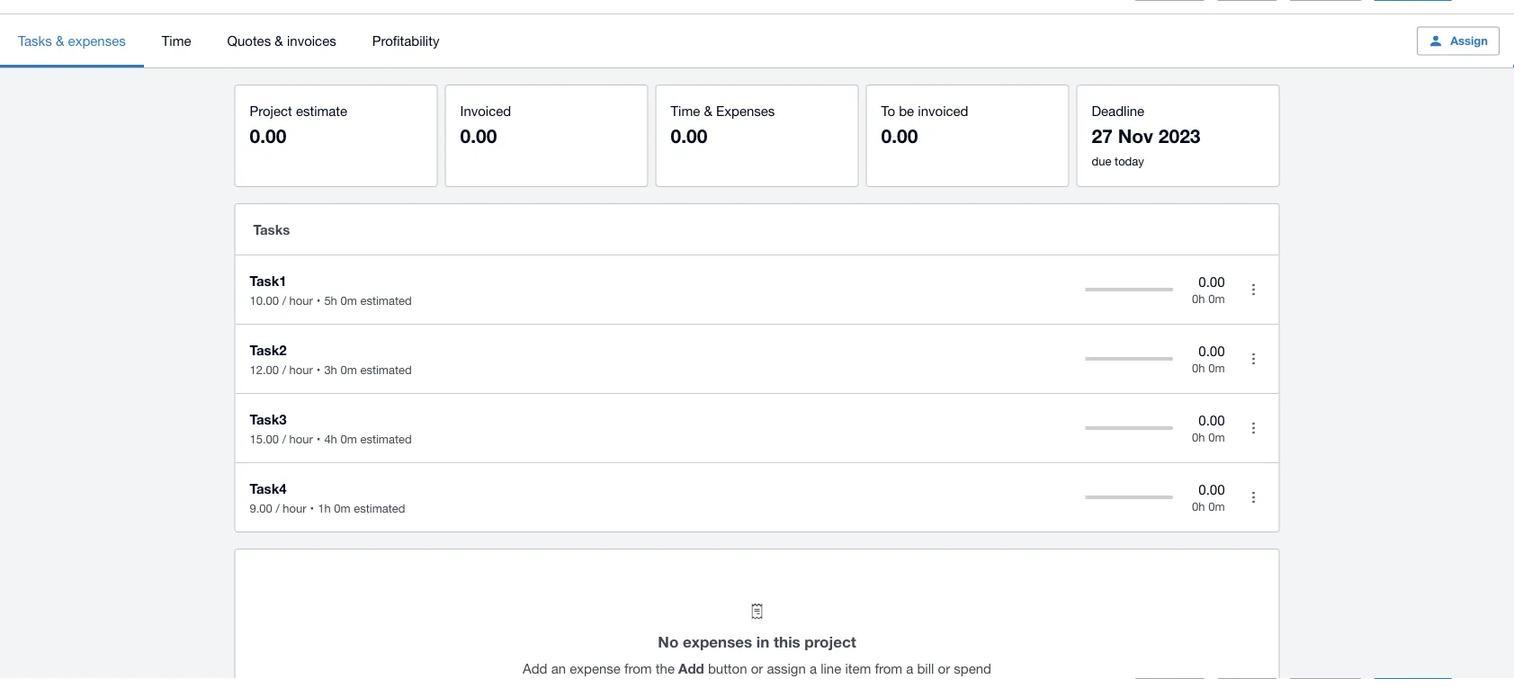 Task type: vqa. For each thing, say whether or not it's contained in the screenshot.
Filter group at right
no



Task type: describe. For each thing, give the bounding box(es) containing it.
invoiced
[[460, 103, 511, 118]]

0.00 0h 0m for task3
[[1192, 413, 1225, 444]]

the
[[656, 661, 675, 677]]

task3
[[250, 411, 287, 427]]

button
[[708, 661, 747, 677]]

no expenses in this project
[[658, 633, 856, 651]]

estimated for task1
[[360, 293, 412, 307]]

task1
[[250, 273, 287, 289]]

to be invoiced 0.00
[[881, 103, 969, 147]]

0m inside task3 15.00 / hour • 4h 0m estimated
[[341, 432, 357, 446]]

hour for task2
[[289, 363, 313, 377]]

• for task1
[[317, 293, 321, 307]]

task4 9.00 / hour • 1h 0m estimated
[[250, 481, 405, 515]]

to
[[881, 103, 895, 118]]

tasks for tasks
[[253, 221, 290, 238]]

hour for task1
[[289, 293, 313, 307]]

estimate
[[296, 103, 347, 118]]

no
[[658, 633, 679, 651]]

task3 15.00 / hour • 4h 0m estimated
[[250, 411, 412, 446]]

line
[[821, 661, 842, 677]]

profitability
[[372, 33, 440, 49]]

/ for task4
[[276, 501, 280, 515]]

estimated for task4
[[354, 501, 405, 515]]

0.00 inside invoiced 0.00
[[460, 125, 497, 147]]

0h for task4
[[1192, 499, 1205, 513]]

more options image for task2
[[1236, 341, 1272, 377]]

task1 10.00 / hour • 5h 0m estimated
[[250, 273, 412, 307]]

0h for task1
[[1192, 291, 1205, 305]]

project
[[250, 103, 292, 118]]

& for quotes & invoices
[[275, 33, 283, 49]]

/ for task2
[[282, 363, 286, 377]]

• for task2
[[317, 363, 321, 377]]

today
[[1115, 154, 1144, 168]]

bill
[[917, 661, 934, 677]]

invoiced 0.00
[[460, 103, 511, 147]]

time for time
[[162, 33, 191, 49]]

in
[[757, 633, 770, 651]]

10.00
[[250, 293, 279, 307]]

/ for task3
[[282, 432, 286, 446]]

0.00 inside project estimate 0.00
[[250, 125, 286, 147]]

5h
[[324, 293, 337, 307]]

0m inside task1 10.00 / hour • 5h 0m estimated
[[341, 293, 357, 307]]

& for time & expenses 0.00
[[704, 103, 713, 118]]

project
[[805, 633, 856, 651]]

12.00
[[250, 363, 279, 377]]

quotes & invoices link
[[209, 14, 354, 67]]

an
[[551, 661, 566, 677]]

due
[[1092, 154, 1112, 168]]

& for tasks & expenses
[[56, 33, 64, 49]]

assign button
[[1417, 27, 1500, 55]]

0m inside task2 12.00 / hour • 3h 0m estimated
[[341, 363, 357, 377]]

1 add from the left
[[523, 661, 548, 677]]

0.00 0h 0m for task2
[[1192, 343, 1225, 375]]

be
[[899, 103, 914, 118]]

0 horizontal spatial expenses
[[68, 33, 126, 49]]

spend
[[954, 661, 992, 677]]

tasks for tasks & expenses
[[18, 33, 52, 49]]

time for time & expenses 0.00
[[671, 103, 700, 118]]

task4
[[250, 481, 287, 497]]

1 horizontal spatial expenses
[[683, 633, 752, 651]]

0h for task3
[[1192, 430, 1205, 444]]

1 or from the left
[[751, 661, 763, 677]]

expense
[[570, 661, 621, 677]]

this
[[774, 633, 801, 651]]

2 from from the left
[[875, 661, 903, 677]]

1h
[[318, 501, 331, 515]]

• for task4
[[310, 501, 314, 515]]

0.00 0h 0m for task4
[[1192, 482, 1225, 513]]

deadline 27 nov 2023 due today
[[1092, 103, 1201, 168]]



Task type: locate. For each thing, give the bounding box(es) containing it.
& inside time & expenses 0.00
[[704, 103, 713, 118]]

/ for task1
[[282, 293, 286, 307]]

task2
[[250, 342, 287, 358]]

hour
[[289, 293, 313, 307], [289, 363, 313, 377], [289, 432, 313, 446], [283, 501, 307, 515]]

quotes & invoices
[[227, 33, 336, 49]]

2023
[[1159, 125, 1201, 147]]

a
[[810, 661, 817, 677], [906, 661, 914, 677]]

expenses
[[716, 103, 775, 118]]

assign
[[767, 661, 806, 677]]

15.00
[[250, 432, 279, 446]]

or
[[751, 661, 763, 677], [938, 661, 950, 677]]

1 vertical spatial expenses
[[683, 633, 752, 651]]

hour inside task3 15.00 / hour • 4h 0m estimated
[[289, 432, 313, 446]]

tasks & expenses link
[[0, 14, 144, 67]]

time left "quotes"
[[162, 33, 191, 49]]

0 horizontal spatial tasks
[[18, 33, 52, 49]]

/
[[282, 293, 286, 307], [282, 363, 286, 377], [282, 432, 286, 446], [276, 501, 280, 515]]

assign
[[1451, 34, 1488, 48]]

0 vertical spatial expenses
[[68, 33, 126, 49]]

• for task3
[[317, 432, 321, 446]]

• left 1h
[[310, 501, 314, 515]]

estimated right 5h
[[360, 293, 412, 307]]

• left '4h'
[[317, 432, 321, 446]]

hour inside task2 12.00 / hour • 3h 0m estimated
[[289, 363, 313, 377]]

/ inside task3 15.00 / hour • 4h 0m estimated
[[282, 432, 286, 446]]

tasks
[[18, 33, 52, 49], [253, 221, 290, 238]]

more options image for task4
[[1236, 480, 1272, 516]]

0.00 inside time & expenses 0.00
[[671, 125, 708, 147]]

0 horizontal spatial or
[[751, 661, 763, 677]]

1 0.00 0h 0m from the top
[[1192, 274, 1225, 305]]

• inside task4 9.00 / hour • 1h 0m estimated
[[310, 501, 314, 515]]

2 0h from the top
[[1192, 361, 1205, 375]]

4 0.00 0h 0m from the top
[[1192, 482, 1225, 513]]

1 horizontal spatial tasks
[[253, 221, 290, 238]]

4h
[[324, 432, 337, 446]]

1 horizontal spatial or
[[938, 661, 950, 677]]

add left an
[[523, 661, 548, 677]]

• left 5h
[[317, 293, 321, 307]]

0 horizontal spatial time
[[162, 33, 191, 49]]

0h
[[1192, 291, 1205, 305], [1192, 361, 1205, 375], [1192, 430, 1205, 444], [1192, 499, 1205, 513]]

2 add from the left
[[679, 661, 704, 677]]

add right the
[[679, 661, 704, 677]]

2 or from the left
[[938, 661, 950, 677]]

0.00 inside "to be invoiced 0.00"
[[881, 125, 918, 147]]

hour for task4
[[283, 501, 307, 515]]

1 a from the left
[[810, 661, 817, 677]]

add
[[523, 661, 548, 677], [679, 661, 704, 677]]

0 vertical spatial tasks
[[18, 33, 52, 49]]

estimated inside task4 9.00 / hour • 1h 0m estimated
[[354, 501, 405, 515]]

• inside task1 10.00 / hour • 5h 0m estimated
[[317, 293, 321, 307]]

a left line
[[810, 661, 817, 677]]

from right item at the bottom of page
[[875, 661, 903, 677]]

hour left 1h
[[283, 501, 307, 515]]

or down no expenses in this project at the bottom of page
[[751, 661, 763, 677]]

more options image
[[1464, 0, 1500, 4]]

3 more options image from the top
[[1236, 410, 1272, 446]]

more options image for task1
[[1236, 272, 1272, 308]]

0.00
[[250, 125, 286, 147], [460, 125, 497, 147], [671, 125, 708, 147], [881, 125, 918, 147], [1199, 274, 1225, 290], [1199, 343, 1225, 359], [1199, 413, 1225, 429], [1199, 482, 1225, 498]]

/ inside task1 10.00 / hour • 5h 0m estimated
[[282, 293, 286, 307]]

estimated right '4h'
[[360, 432, 412, 446]]

2 a from the left
[[906, 661, 914, 677]]

4 more options image from the top
[[1236, 480, 1272, 516]]

0m
[[1209, 291, 1225, 305], [341, 293, 357, 307], [1209, 361, 1225, 375], [341, 363, 357, 377], [1209, 430, 1225, 444], [341, 432, 357, 446], [1209, 499, 1225, 513], [334, 501, 351, 515]]

4 0h from the top
[[1192, 499, 1205, 513]]

1 vertical spatial tasks
[[253, 221, 290, 238]]

more options image
[[1236, 272, 1272, 308], [1236, 341, 1272, 377], [1236, 410, 1272, 446], [1236, 480, 1272, 516]]

3 0.00 0h 0m from the top
[[1192, 413, 1225, 444]]

time
[[162, 33, 191, 49], [671, 103, 700, 118]]

estimated for task2
[[360, 363, 412, 377]]

1 vertical spatial time
[[671, 103, 700, 118]]

0 horizontal spatial &
[[56, 33, 64, 49]]

estimated right 1h
[[354, 501, 405, 515]]

2 0.00 0h 0m from the top
[[1192, 343, 1225, 375]]

project estimate 0.00
[[250, 103, 347, 147]]

expenses left time link at the left of page
[[68, 33, 126, 49]]

hour inside task4 9.00 / hour • 1h 0m estimated
[[283, 501, 307, 515]]

estimated inside task2 12.00 / hour • 3h 0m estimated
[[360, 363, 412, 377]]

hour left "3h"
[[289, 363, 313, 377]]

expenses
[[68, 33, 126, 49], [683, 633, 752, 651]]

hour inside task1 10.00 / hour • 5h 0m estimated
[[289, 293, 313, 307]]

tasks & expenses
[[18, 33, 126, 49]]

from
[[625, 661, 652, 677], [875, 661, 903, 677]]

time inside time & expenses 0.00
[[671, 103, 700, 118]]

time & expenses 0.00
[[671, 103, 775, 147]]

more options image for task3
[[1236, 410, 1272, 446]]

/ right 15.00
[[282, 432, 286, 446]]

hour left 5h
[[289, 293, 313, 307]]

profitability link
[[354, 14, 458, 67]]

9.00
[[250, 501, 272, 515]]

hour left '4h'
[[289, 432, 313, 446]]

a left bill
[[906, 661, 914, 677]]

0.00 0h 0m for task1
[[1192, 274, 1225, 305]]

/ right 9.00 at the bottom left
[[276, 501, 280, 515]]

• inside task3 15.00 / hour • 4h 0m estimated
[[317, 432, 321, 446]]

add an expense from the add button or assign a line item from a bill or spend
[[523, 661, 992, 679]]

time left expenses
[[671, 103, 700, 118]]

/ inside task4 9.00 / hour • 1h 0m estimated
[[276, 501, 280, 515]]

0 horizontal spatial add
[[523, 661, 548, 677]]

item
[[845, 661, 871, 677]]

1 horizontal spatial &
[[275, 33, 283, 49]]

1 0h from the top
[[1192, 291, 1205, 305]]

27
[[1092, 125, 1113, 147]]

estimated inside task3 15.00 / hour • 4h 0m estimated
[[360, 432, 412, 446]]

time link
[[144, 14, 209, 67]]

0 vertical spatial time
[[162, 33, 191, 49]]

2 horizontal spatial &
[[704, 103, 713, 118]]

3h
[[324, 363, 337, 377]]

estimated for task3
[[360, 432, 412, 446]]

estimated inside task1 10.00 / hour • 5h 0m estimated
[[360, 293, 412, 307]]

hour for task3
[[289, 432, 313, 446]]

task2 12.00 / hour • 3h 0m estimated
[[250, 342, 412, 377]]

&
[[56, 33, 64, 49], [275, 33, 283, 49], [704, 103, 713, 118]]

•
[[317, 293, 321, 307], [317, 363, 321, 377], [317, 432, 321, 446], [310, 501, 314, 515]]

/ right 10.00
[[282, 293, 286, 307]]

/ inside task2 12.00 / hour • 3h 0m estimated
[[282, 363, 286, 377]]

quotes
[[227, 33, 271, 49]]

estimated right "3h"
[[360, 363, 412, 377]]

1 horizontal spatial time
[[671, 103, 700, 118]]

0h for task2
[[1192, 361, 1205, 375]]

from left the
[[625, 661, 652, 677]]

0 horizontal spatial a
[[810, 661, 817, 677]]

or right bill
[[938, 661, 950, 677]]

deadline
[[1092, 103, 1145, 118]]

invoiced
[[918, 103, 969, 118]]

3 0h from the top
[[1192, 430, 1205, 444]]

0m inside task4 9.00 / hour • 1h 0m estimated
[[334, 501, 351, 515]]

1 more options image from the top
[[1236, 272, 1272, 308]]

2 more options image from the top
[[1236, 341, 1272, 377]]

0.00 0h 0m
[[1192, 274, 1225, 305], [1192, 343, 1225, 375], [1192, 413, 1225, 444], [1192, 482, 1225, 513]]

invoices
[[287, 33, 336, 49]]

nov
[[1118, 125, 1154, 147]]

0 horizontal spatial from
[[625, 661, 652, 677]]

expenses up button
[[683, 633, 752, 651]]

1 horizontal spatial a
[[906, 661, 914, 677]]

• left "3h"
[[317, 363, 321, 377]]

/ right 12.00
[[282, 363, 286, 377]]

estimated
[[360, 293, 412, 307], [360, 363, 412, 377], [360, 432, 412, 446], [354, 501, 405, 515]]

1 horizontal spatial from
[[875, 661, 903, 677]]

• inside task2 12.00 / hour • 3h 0m estimated
[[317, 363, 321, 377]]

1 horizontal spatial add
[[679, 661, 704, 677]]

1 from from the left
[[625, 661, 652, 677]]



